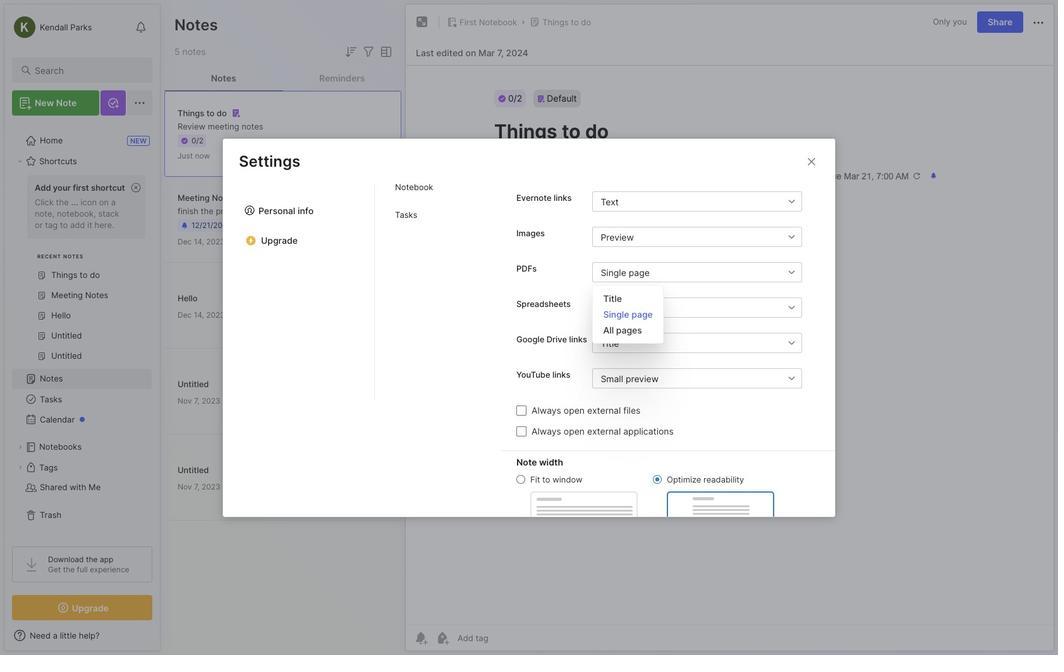Task type: vqa. For each thing, say whether or not it's contained in the screenshot.
the leftmost AND
no



Task type: locate. For each thing, give the bounding box(es) containing it.
notes inside button
[[211, 72, 236, 83]]

1 vertical spatial notebook
[[395, 182, 433, 192]]

1 vertical spatial single
[[603, 309, 629, 320]]

share
[[988, 16, 1013, 27]]

2 presentation from the left
[[285, 206, 334, 216]]

notes up meeting
[[211, 72, 236, 83]]

external down always open external files
[[587, 426, 621, 436]]

notebook up tasks tab
[[395, 182, 433, 192]]

1 dec from the top
[[178, 237, 192, 247]]

notes
[[174, 16, 218, 34], [211, 72, 236, 83], [212, 193, 235, 203], [233, 237, 254, 247], [63, 253, 84, 260], [40, 374, 63, 384]]

1 tab list from the left
[[164, 66, 401, 91]]

1 horizontal spatial note
[[516, 457, 537, 467]]

external for files
[[587, 405, 621, 416]]

tasks inside tab
[[395, 210, 417, 220]]

0 horizontal spatial things to do
[[178, 108, 227, 118]]

None search field
[[35, 63, 141, 78]]

dropdown list menu
[[593, 290, 663, 338]]

Choose default view option for Spreadsheets field
[[593, 297, 820, 318]]

links right "drive"
[[569, 334, 587, 344]]

page up title link
[[629, 267, 650, 277]]

open
[[564, 405, 585, 416], [564, 426, 585, 436]]

presentation
[[216, 206, 265, 216], [285, 206, 334, 216]]

open for always open external applications
[[564, 426, 585, 436]]

preview button up the title button
[[593, 297, 782, 318]]

calendar button
[[12, 410, 152, 430]]

new note
[[35, 97, 77, 108]]

new
[[130, 137, 147, 145]]

presentation up 09:00
[[216, 206, 265, 216]]

0 vertical spatial untitled
[[178, 379, 209, 389]]

title for title single page all pages
[[603, 293, 622, 304]]

1 horizontal spatial tasks
[[395, 210, 417, 220]]

1 vertical spatial dec
[[178, 310, 192, 320]]

upgrade inside tab list
[[261, 235, 298, 246]]

the up full
[[86, 555, 98, 564]]

3 tab list from the left
[[375, 66, 501, 400]]

recent notes
[[37, 253, 84, 260]]

0 vertical spatial always
[[532, 405, 561, 416]]

1 vertical spatial preview
[[601, 302, 634, 313]]

tasks for tasks button
[[40, 394, 62, 405]]

2 tab list from the left
[[223, 66, 375, 400]]

upgrade button
[[238, 230, 359, 251], [12, 595, 152, 621]]

add a reminder image
[[413, 631, 429, 646]]

1 vertical spatial title
[[601, 338, 619, 348]]

0 vertical spatial preview button
[[593, 227, 782, 247]]

upgrade
[[261, 235, 298, 246], [72, 603, 109, 613]]

0 horizontal spatial notes
[[182, 46, 206, 57]]

notes inside group
[[63, 253, 84, 260]]

add
[[35, 183, 51, 193]]

0 horizontal spatial note
[[56, 97, 77, 108]]

1 horizontal spatial presentation
[[285, 206, 334, 216]]

to inside icon on a note, notebook, stack or tag to add it here.
[[60, 220, 68, 230]]

notes right recent
[[63, 253, 84, 260]]

2 vertical spatial 7,
[[194, 482, 200, 491]]

on left the a
[[99, 197, 109, 207]]

0/2
[[192, 136, 204, 145]]

external up always open external applications at the right of the page
[[587, 405, 621, 416]]

Choose default view option for Evernote links field
[[593, 191, 820, 211]]

now
[[195, 151, 210, 161]]

1 vertical spatial dec 14, 2023
[[178, 310, 225, 320]]

first
[[73, 183, 89, 193]]

1 vertical spatial things
[[178, 108, 204, 118]]

1 horizontal spatial upgrade
[[261, 235, 298, 246]]

open for always open external files
[[564, 405, 585, 416]]

tab list containing notebook
[[375, 66, 501, 400]]

the left ...
[[56, 197, 69, 207]]

links right youtube
[[553, 369, 570, 380]]

note width
[[516, 457, 563, 467]]

tab list containing personal info
[[223, 66, 375, 400]]

notebook right "first"
[[479, 17, 517, 27]]

meeting
[[178, 193, 210, 203]]

small
[[601, 373, 623, 384]]

single up all
[[603, 309, 629, 320]]

preview down "text" at the right of page
[[601, 231, 634, 242]]

0 vertical spatial title
[[603, 293, 622, 304]]

2 preview from the top
[[601, 302, 634, 313]]

title inside the title single page all pages
[[603, 293, 622, 304]]

1 preview button from the top
[[593, 227, 782, 247]]

upgrade button down full
[[12, 595, 152, 621]]

links
[[554, 192, 572, 203], [569, 334, 587, 344], [553, 369, 570, 380]]

1 vertical spatial always
[[532, 426, 561, 436]]

0 vertical spatial single
[[601, 267, 626, 277]]

upgrade button down info at the top of the page
[[238, 230, 359, 251]]

1 vertical spatial untitled
[[178, 465, 209, 475]]

meeting notes
[[178, 193, 235, 203]]

on left mar
[[466, 47, 476, 58]]

notes right 5
[[182, 46, 206, 57]]

2023
[[206, 237, 225, 247], [206, 310, 225, 320], [202, 396, 220, 405], [202, 482, 220, 491]]

google
[[516, 334, 544, 344]]

tree containing home
[[4, 123, 160, 535]]

preview up all
[[601, 302, 634, 313]]

0 vertical spatial 14,
[[194, 237, 204, 247]]

single page button
[[593, 262, 782, 282]]

7,
[[497, 47, 504, 58], [194, 396, 200, 405], [194, 482, 200, 491]]

upgrade button inside the main element
[[12, 595, 152, 621]]

2024
[[506, 47, 528, 58]]

2 vertical spatial links
[[553, 369, 570, 380]]

untitled
[[178, 379, 209, 389], [178, 465, 209, 475]]

group containing add your first shortcut
[[12, 171, 152, 374]]

group inside tree
[[12, 171, 152, 374]]

upgrade down am
[[261, 235, 298, 246]]

1 preview from the top
[[601, 231, 634, 242]]

preview inside choose default view option for images field
[[601, 231, 634, 242]]

1 untitled from the top
[[178, 379, 209, 389]]

1 vertical spatial preview button
[[593, 297, 782, 318]]

upgrade down full
[[72, 603, 109, 613]]

0 vertical spatial dec 14, 2023
[[178, 237, 225, 247]]

things to do inside button
[[542, 17, 591, 27]]

shared with me link
[[12, 478, 152, 498]]

just now
[[178, 151, 210, 161]]

add
[[70, 220, 85, 230]]

recent
[[37, 253, 61, 260]]

Choose default view option for PDFs field
[[593, 262, 820, 282]]

note right new
[[56, 97, 77, 108]]

tasks down notebook tab on the top
[[395, 210, 417, 220]]

1 horizontal spatial on
[[466, 47, 476, 58]]

optimize readability
[[667, 474, 744, 485]]

title down all
[[601, 338, 619, 348]]

option group
[[516, 474, 774, 553]]

0 vertical spatial open
[[564, 405, 585, 416]]

external
[[587, 405, 621, 416], [587, 426, 621, 436]]

tasks tab
[[390, 205, 486, 225]]

...
[[71, 197, 78, 207]]

Always open external applications checkbox
[[516, 426, 527, 436]]

1 external from the top
[[587, 405, 621, 416]]

tags button
[[12, 458, 152, 478]]

stack
[[98, 209, 119, 219]]

single page
[[601, 267, 650, 277]]

icon
[[81, 197, 97, 207]]

close image
[[804, 154, 819, 169]]

do
[[581, 17, 591, 27], [217, 108, 227, 118]]

always right always open external files option on the bottom of page
[[532, 405, 561, 416]]

0 vertical spatial notebook
[[479, 17, 517, 27]]

personal info
[[259, 205, 314, 216]]

0 vertical spatial nov 7, 2023
[[178, 396, 220, 405]]

upgrade button inside tab list
[[238, 230, 359, 251]]

icon on a note, notebook, stack or tag to add it here.
[[35, 197, 119, 230]]

2 external from the top
[[587, 426, 621, 436]]

optimize
[[667, 474, 701, 485]]

1 vertical spatial upgrade
[[72, 603, 109, 613]]

1 vertical spatial external
[[587, 426, 621, 436]]

0 vertical spatial preview
[[601, 231, 634, 242]]

page
[[629, 267, 650, 277], [632, 309, 653, 320]]

0 horizontal spatial upgrade
[[72, 603, 109, 613]]

external for applications
[[587, 426, 621, 436]]

title up single page link
[[603, 293, 622, 304]]

single up title link
[[601, 267, 626, 277]]

0 vertical spatial tasks
[[395, 210, 417, 220]]

title inside button
[[601, 338, 619, 348]]

tab list
[[164, 66, 401, 91], [223, 66, 375, 400], [375, 66, 501, 400]]

0 horizontal spatial tasks
[[40, 394, 62, 405]]

none search field inside the main element
[[35, 63, 141, 78]]

0 vertical spatial dec
[[178, 237, 192, 247]]

1 vertical spatial 14,
[[194, 310, 204, 320]]

tasks
[[395, 210, 417, 220], [40, 394, 62, 405]]

0 vertical spatial 7,
[[497, 47, 504, 58]]

always for always open external files
[[532, 405, 561, 416]]

0 vertical spatial notes
[[182, 46, 206, 57]]

files
[[623, 405, 641, 416]]

1 horizontal spatial upgrade button
[[238, 230, 359, 251]]

0 vertical spatial nov
[[178, 396, 192, 405]]

1 vertical spatial open
[[564, 426, 585, 436]]

0 vertical spatial note
[[56, 97, 77, 108]]

always right always open external applications option
[[532, 426, 561, 436]]

1 vertical spatial nov
[[178, 482, 192, 491]]

1 horizontal spatial things to do
[[542, 17, 591, 27]]

1 vertical spatial nov 7, 2023
[[178, 482, 220, 491]]

the for finish
[[201, 206, 213, 216]]

things
[[542, 17, 569, 27], [178, 108, 204, 118]]

links for text
[[554, 192, 572, 203]]

shared
[[40, 482, 67, 493]]

note up "fit to window" radio
[[516, 457, 537, 467]]

presentation right give at the left top of page
[[285, 206, 334, 216]]

experience
[[90, 565, 129, 575]]

links right evernote
[[554, 192, 572, 203]]

last edited on mar 7, 2024
[[416, 47, 528, 58]]

notes up tasks button
[[40, 374, 63, 384]]

dec down hello
[[178, 310, 192, 320]]

2 untitled from the top
[[178, 465, 209, 475]]

give
[[267, 206, 283, 216]]

preview for images
[[601, 231, 634, 242]]

Always open external files checkbox
[[516, 405, 527, 415]]

new
[[35, 97, 54, 108]]

2 open from the top
[[564, 426, 585, 436]]

tags
[[39, 463, 58, 473]]

pages
[[616, 325, 642, 335]]

preview inside field
[[601, 302, 634, 313]]

0 horizontal spatial presentation
[[216, 206, 265, 216]]

0 horizontal spatial on
[[99, 197, 109, 207]]

1 vertical spatial page
[[632, 309, 653, 320]]

the inside group
[[56, 197, 69, 207]]

dec 14, 2023 down 12/21/2023,
[[178, 237, 225, 247]]

0 vertical spatial upgrade button
[[238, 230, 359, 251]]

0 vertical spatial external
[[587, 405, 621, 416]]

0 horizontal spatial do
[[217, 108, 227, 118]]

1 vertical spatial upgrade button
[[12, 595, 152, 621]]

group
[[12, 171, 152, 374]]

1 open from the top
[[564, 405, 585, 416]]

open down always open external files
[[564, 426, 585, 436]]

youtube
[[516, 369, 550, 380]]

nov
[[178, 396, 192, 405], [178, 482, 192, 491]]

links for small preview
[[553, 369, 570, 380]]

evernote links
[[516, 192, 572, 203]]

notebook
[[479, 17, 517, 27], [395, 182, 433, 192]]

add tag image
[[435, 631, 450, 646]]

dec down finish
[[178, 237, 192, 247]]

14, down hello
[[194, 310, 204, 320]]

1 horizontal spatial things
[[542, 17, 569, 27]]

1 vertical spatial tasks
[[40, 394, 62, 405]]

1 horizontal spatial do
[[581, 17, 591, 27]]

always open external applications
[[532, 426, 674, 436]]

1 vertical spatial on
[[99, 197, 109, 207]]

preview
[[601, 231, 634, 242], [601, 302, 634, 313]]

1 always from the top
[[532, 405, 561, 416]]

0 vertical spatial do
[[581, 17, 591, 27]]

small preview
[[601, 373, 659, 384]]

14, down 12/21/2023,
[[194, 237, 204, 247]]

do inside button
[[581, 17, 591, 27]]

first
[[460, 17, 477, 27]]

preview button for spreadsheets
[[593, 297, 782, 318]]

notes right meeting
[[242, 121, 263, 131]]

tasks up calendar
[[40, 394, 62, 405]]

preview button down the text button
[[593, 227, 782, 247]]

meeting
[[208, 121, 239, 131]]

tree
[[4, 123, 160, 535]]

dec 14, 2023 down hello
[[178, 310, 225, 320]]

or
[[35, 220, 43, 230]]

width
[[539, 457, 563, 467]]

0 vertical spatial things to do
[[542, 17, 591, 27]]

2 preview button from the top
[[593, 297, 782, 318]]

0 vertical spatial links
[[554, 192, 572, 203]]

0 horizontal spatial things
[[178, 108, 204, 118]]

0 horizontal spatial notebook
[[395, 182, 433, 192]]

0 vertical spatial things
[[542, 17, 569, 27]]

1 horizontal spatial notes
[[242, 121, 263, 131]]

note window element
[[405, 4, 1054, 652]]

main element
[[0, 0, 164, 655]]

1 horizontal spatial notebook
[[479, 17, 517, 27]]

preview button
[[593, 227, 782, 247], [593, 297, 782, 318]]

2 always from the top
[[532, 426, 561, 436]]

0 vertical spatial page
[[629, 267, 650, 277]]

0 horizontal spatial upgrade button
[[12, 595, 152, 621]]

the
[[56, 197, 69, 207], [201, 206, 213, 216], [86, 555, 98, 564], [63, 565, 75, 575]]

the down meeting notes
[[201, 206, 213, 216]]

1 presentation from the left
[[216, 206, 265, 216]]

1 vertical spatial links
[[569, 334, 587, 344]]

0 vertical spatial upgrade
[[261, 235, 298, 246]]

to inside button
[[571, 17, 579, 27]]

a
[[111, 197, 116, 207]]

open up always open external applications at the right of the page
[[564, 405, 585, 416]]

single inside the title single page all pages
[[603, 309, 629, 320]]

single inside single page button
[[601, 267, 626, 277]]

notes
[[182, 46, 206, 57], [242, 121, 263, 131]]

tasks inside button
[[40, 394, 62, 405]]

tasks for tab list containing notebook
[[395, 210, 417, 220]]

things inside 'things to do' button
[[542, 17, 569, 27]]

0 vertical spatial on
[[466, 47, 476, 58]]

page up pages
[[632, 309, 653, 320]]



Task type: describe. For each thing, give the bounding box(es) containing it.
preview
[[626, 373, 659, 384]]

Note Editor text field
[[406, 65, 1054, 625]]

window
[[553, 474, 583, 485]]

last
[[416, 47, 434, 58]]

preview for spreadsheets
[[601, 302, 634, 313]]

full
[[77, 565, 88, 575]]

shared with me
[[40, 482, 101, 493]]

images
[[516, 228, 545, 238]]

1 nov 7, 2023 from the top
[[178, 396, 220, 405]]

hello
[[178, 293, 198, 303]]

on inside icon on a note, notebook, stack or tag to add it here.
[[99, 197, 109, 207]]

shortcuts button
[[12, 151, 152, 171]]

share button
[[977, 11, 1023, 33]]

finish
[[178, 206, 198, 216]]

always for always open external applications
[[532, 426, 561, 436]]

expand notebooks image
[[16, 444, 24, 451]]

2 dec 14, 2023 from the top
[[178, 310, 225, 320]]

get
[[48, 565, 61, 575]]

Choose default view option for Images field
[[593, 227, 820, 247]]

shortcuts
[[39, 156, 77, 166]]

5
[[174, 46, 180, 57]]

notes down 09:00
[[233, 237, 254, 247]]

Optimize readability radio
[[653, 475, 662, 484]]

edited
[[436, 47, 463, 58]]

the for click
[[56, 197, 69, 207]]

to inside option group
[[542, 474, 550, 485]]

notebooks
[[39, 442, 82, 452]]

preview button for images
[[593, 227, 782, 247]]

1 nov from the top
[[178, 396, 192, 405]]

readability
[[704, 474, 744, 485]]

drive
[[547, 334, 567, 344]]

you
[[953, 17, 967, 27]]

1 vertical spatial 7,
[[194, 396, 200, 405]]

click
[[35, 197, 54, 207]]

option group containing fit to window
[[516, 474, 774, 553]]

trash link
[[12, 506, 152, 526]]

page inside the title single page all pages
[[632, 309, 653, 320]]

Fit to window radio
[[516, 475, 525, 484]]

applications
[[623, 426, 674, 436]]

things to do button
[[527, 13, 594, 31]]

note inside the main element
[[56, 97, 77, 108]]

title button
[[593, 333, 782, 353]]

only
[[933, 17, 951, 27]]

notebook inside tab
[[395, 182, 433, 192]]

title single page all pages
[[603, 293, 653, 335]]

1 vertical spatial notes
[[242, 121, 263, 131]]

notebook inside button
[[479, 17, 517, 27]]

note,
[[35, 209, 55, 219]]

reminders
[[319, 72, 365, 83]]

all pages link
[[593, 322, 663, 338]]

notebook,
[[57, 209, 96, 219]]

app
[[100, 555, 113, 564]]

expand tags image
[[16, 464, 24, 472]]

first notebook
[[460, 17, 517, 27]]

trash
[[40, 510, 61, 520]]

notes button
[[164, 66, 283, 91]]

spreadsheets
[[516, 299, 571, 309]]

it
[[87, 220, 92, 230]]

title for title
[[601, 338, 619, 348]]

all
[[603, 325, 614, 335]]

click the ...
[[35, 197, 78, 207]]

mar
[[479, 47, 495, 58]]

download
[[48, 555, 84, 564]]

am
[[259, 221, 271, 230]]

2 nov from the top
[[178, 482, 192, 491]]

text
[[601, 196, 619, 207]]

12/21/2023, 09:00 am
[[192, 221, 271, 230]]

first notebook button
[[444, 13, 520, 31]]

single page link
[[593, 306, 663, 322]]

evernote
[[516, 192, 552, 203]]

notes up 12/21/2023, 09:00 am
[[212, 193, 235, 203]]

7, inside note window element
[[497, 47, 504, 58]]

your
[[53, 183, 71, 193]]

notebook tab
[[390, 177, 486, 198]]

1 vertical spatial note
[[516, 457, 537, 467]]

the for download
[[86, 555, 98, 564]]

me
[[89, 482, 101, 493]]

only you
[[933, 17, 967, 27]]

home
[[40, 135, 63, 146]]

upgrade inside the main element
[[72, 603, 109, 613]]

5 notes
[[174, 46, 206, 57]]

page inside single page button
[[629, 267, 650, 277]]

2 dec from the top
[[178, 310, 192, 320]]

download the app get the full experience
[[48, 555, 129, 575]]

notebooks link
[[12, 437, 152, 458]]

1 dec 14, 2023 from the top
[[178, 237, 225, 247]]

1 vertical spatial do
[[217, 108, 227, 118]]

text button
[[593, 191, 782, 211]]

2 14, from the top
[[194, 310, 204, 320]]

Choose default view option for Google Drive links field
[[593, 333, 820, 353]]

fit
[[530, 474, 540, 485]]

title link
[[593, 290, 663, 306]]

here.
[[95, 220, 114, 230]]

youtube links
[[516, 369, 570, 380]]

tab list containing notes
[[164, 66, 401, 91]]

always open external files
[[532, 405, 641, 416]]

review
[[178, 121, 205, 131]]

1 14, from the top
[[194, 237, 204, 247]]

tasks button
[[12, 389, 152, 410]]

expand note image
[[415, 15, 430, 30]]

reminders button
[[283, 66, 401, 91]]

settings
[[239, 152, 300, 170]]

the down download
[[63, 565, 75, 575]]

notes link
[[12, 369, 152, 389]]

just
[[178, 151, 193, 161]]

review meeting notes
[[178, 121, 263, 131]]

pdfs
[[516, 263, 537, 273]]

tag
[[45, 220, 58, 230]]

1 vertical spatial things to do
[[178, 108, 227, 118]]

small preview button
[[593, 368, 782, 388]]

on inside note window element
[[466, 47, 476, 58]]

notes up 5 notes
[[174, 16, 218, 34]]

Choose default view option for YouTube links field
[[593, 368, 820, 388]]

finish the presentation give presentation
[[178, 206, 334, 216]]

add your first shortcut
[[35, 183, 125, 193]]

tree inside the main element
[[4, 123, 160, 535]]

Search text field
[[35, 64, 141, 76]]

2 nov 7, 2023 from the top
[[178, 482, 220, 491]]



